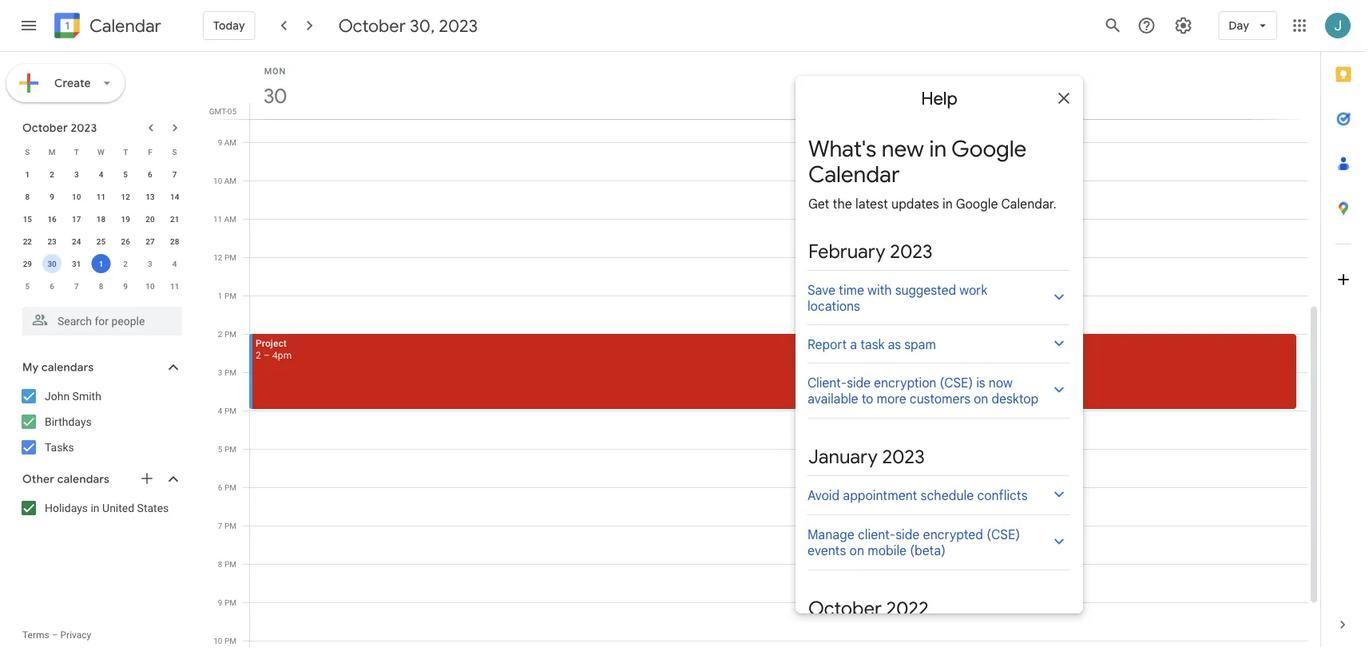 Task type: locate. For each thing, give the bounding box(es) containing it.
row up 11 element
[[15, 141, 187, 163]]

30 down mon
[[262, 83, 285, 109]]

1 horizontal spatial t
[[123, 147, 128, 157]]

1 horizontal spatial 8
[[99, 281, 103, 291]]

smith
[[72, 389, 101, 403]]

19 element
[[116, 209, 135, 228]]

2 horizontal spatial 7
[[218, 521, 222, 530]]

4 up 11 element
[[99, 169, 103, 179]]

am down 9 am on the top of page
[[224, 176, 236, 185]]

12 for 12
[[121, 192, 130, 201]]

11 for 11 element
[[97, 192, 106, 201]]

30 column header
[[249, 52, 1308, 119]]

0 vertical spatial 4
[[99, 169, 103, 179]]

3 up 4 pm
[[218, 368, 222, 377]]

12 up 19
[[121, 192, 130, 201]]

4 down 3 pm
[[218, 406, 222, 415]]

11 up 18
[[97, 192, 106, 201]]

1 vertical spatial 7
[[74, 281, 79, 291]]

2 vertical spatial 4
[[218, 406, 222, 415]]

3 up the november 10 element
[[148, 259, 152, 268]]

row containing 15
[[15, 208, 187, 230]]

0 horizontal spatial 2023
[[71, 121, 97, 135]]

6 row from the top
[[15, 252, 187, 275]]

1 horizontal spatial 12
[[214, 252, 222, 262]]

states
[[137, 501, 169, 515]]

2 vertical spatial 11
[[170, 281, 179, 291]]

calendars inside "other calendars" dropdown button
[[57, 472, 110, 487]]

holidays
[[45, 501, 88, 515]]

2 vertical spatial am
[[224, 214, 236, 224]]

6 for 6 pm
[[218, 483, 222, 492]]

0 horizontal spatial october
[[22, 121, 68, 135]]

8 up 9 pm
[[218, 559, 222, 569]]

30 element
[[42, 254, 62, 273]]

october up m
[[22, 121, 68, 135]]

11
[[97, 192, 106, 201], [213, 214, 222, 224], [170, 281, 179, 291]]

3
[[74, 169, 79, 179], [148, 259, 152, 268], [218, 368, 222, 377]]

05
[[228, 106, 236, 116]]

6 down 5 pm
[[218, 483, 222, 492]]

8 up 15 element
[[25, 192, 30, 201]]

27 element
[[141, 232, 160, 251]]

1 horizontal spatial –
[[264, 350, 270, 361]]

26
[[121, 236, 130, 246]]

1 horizontal spatial october
[[339, 14, 406, 37]]

0 vertical spatial 30
[[262, 83, 285, 109]]

1 horizontal spatial 4
[[172, 259, 177, 268]]

11 inside 30 grid
[[213, 214, 222, 224]]

w
[[98, 147, 105, 157]]

2 down 26 element
[[123, 259, 128, 268]]

– inside "project 2 – 4pm"
[[264, 350, 270, 361]]

5 pm
[[218, 444, 236, 454]]

0 horizontal spatial 3
[[74, 169, 79, 179]]

1 vertical spatial 30
[[47, 259, 57, 268]]

pm
[[224, 252, 236, 262], [224, 291, 236, 300], [224, 329, 236, 339], [224, 368, 236, 377], [224, 406, 236, 415], [224, 444, 236, 454], [224, 483, 236, 492], [224, 521, 236, 530], [224, 559, 236, 569], [224, 598, 236, 607], [224, 636, 236, 646]]

12 down 11 am at the top of page
[[214, 252, 222, 262]]

10 down november 3 'element'
[[146, 281, 155, 291]]

0 vertical spatial calendars
[[41, 360, 94, 375]]

9 down gmt-
[[218, 137, 222, 147]]

21 element
[[165, 209, 184, 228]]

13
[[146, 192, 155, 201]]

8 down november 1, today element
[[99, 281, 103, 291]]

10 up 11 am at the top of page
[[213, 176, 222, 185]]

1 inside november 1, today element
[[99, 259, 103, 268]]

17 element
[[67, 209, 86, 228]]

12
[[121, 192, 130, 201], [214, 252, 222, 262]]

0 vertical spatial october
[[339, 14, 406, 37]]

1 cell
[[89, 252, 113, 275]]

pm down 3 pm
[[224, 406, 236, 415]]

6 up 13 element
[[148, 169, 152, 179]]

1 am from the top
[[224, 137, 236, 147]]

20 element
[[141, 209, 160, 228]]

1 vertical spatial 8
[[99, 281, 103, 291]]

12 inside 30 grid
[[214, 252, 222, 262]]

pm down 8 pm at the left bottom of page
[[224, 598, 236, 607]]

18 element
[[91, 209, 111, 228]]

project 2 – 4pm
[[256, 338, 292, 361]]

1 horizontal spatial s
[[172, 147, 177, 157]]

8 pm from the top
[[224, 521, 236, 530]]

3 am from the top
[[224, 214, 236, 224]]

1 row from the top
[[15, 141, 187, 163]]

october left 30,
[[339, 14, 406, 37]]

30 cell
[[40, 252, 64, 275]]

1 for november 1, today element
[[99, 259, 103, 268]]

9 up 10 pm
[[218, 598, 222, 607]]

november 8 element
[[91, 276, 111, 296]]

3 row from the top
[[15, 185, 187, 208]]

2 inside the november 2 element
[[123, 259, 128, 268]]

pm up the 2 pm at the left bottom of page
[[224, 291, 236, 300]]

23 element
[[42, 232, 62, 251]]

30 down 23
[[47, 259, 57, 268]]

9 for 9 am
[[218, 137, 222, 147]]

7 row from the top
[[15, 275, 187, 297]]

2 vertical spatial 1
[[218, 291, 222, 300]]

november 5 element
[[18, 276, 37, 296]]

4
[[99, 169, 103, 179], [172, 259, 177, 268], [218, 406, 222, 415]]

birthdays
[[45, 415, 92, 428]]

2 horizontal spatial 5
[[218, 444, 222, 454]]

pm up 4 pm
[[224, 368, 236, 377]]

2 down 1 pm
[[218, 329, 222, 339]]

2 row from the top
[[15, 163, 187, 185]]

9
[[218, 137, 222, 147], [50, 192, 54, 201], [123, 281, 128, 291], [218, 598, 222, 607]]

terms link
[[22, 630, 49, 641]]

7 down 6 pm
[[218, 521, 222, 530]]

row group
[[15, 163, 187, 297]]

1 horizontal spatial 11
[[170, 281, 179, 291]]

am down 05
[[224, 137, 236, 147]]

9 down the november 2 element
[[123, 281, 128, 291]]

8 inside november 8 element
[[99, 281, 103, 291]]

tasks
[[45, 441, 74, 454]]

2 horizontal spatial 1
[[218, 291, 222, 300]]

0 vertical spatial 8
[[25, 192, 30, 201]]

6
[[148, 169, 152, 179], [50, 281, 54, 291], [218, 483, 222, 492]]

t left w
[[74, 147, 79, 157]]

calendar element
[[51, 10, 161, 45]]

8 for november 8 element in the left of the page
[[99, 281, 103, 291]]

s
[[25, 147, 30, 157], [172, 147, 177, 157]]

5 down 4 pm
[[218, 444, 222, 454]]

my calendars
[[22, 360, 94, 375]]

1 vertical spatial 5
[[25, 281, 30, 291]]

create
[[54, 76, 91, 90]]

0 vertical spatial 6
[[148, 169, 152, 179]]

11 element
[[91, 187, 111, 206]]

6 pm from the top
[[224, 444, 236, 454]]

0 vertical spatial 2023
[[439, 14, 478, 37]]

– right terms
[[52, 630, 58, 641]]

15 element
[[18, 209, 37, 228]]

8 inside 30 grid
[[218, 559, 222, 569]]

pm for 6 pm
[[224, 483, 236, 492]]

1 pm from the top
[[224, 252, 236, 262]]

1 vertical spatial 12
[[214, 252, 222, 262]]

10
[[213, 176, 222, 185], [72, 192, 81, 201], [146, 281, 155, 291], [214, 636, 222, 646]]

– down project at left bottom
[[264, 350, 270, 361]]

1 horizontal spatial 30
[[262, 83, 285, 109]]

2 am from the top
[[224, 176, 236, 185]]

2 down project at left bottom
[[256, 350, 261, 361]]

2 pm
[[218, 329, 236, 339]]

1 up 15 element
[[25, 169, 30, 179]]

1 horizontal spatial 7
[[172, 169, 177, 179]]

28 element
[[165, 232, 184, 251]]

5 up 12 element
[[123, 169, 128, 179]]

9 up 16 element
[[50, 192, 54, 201]]

s left m
[[25, 147, 30, 157]]

2 vertical spatial 5
[[218, 444, 222, 454]]

1 vertical spatial am
[[224, 176, 236, 185]]

row down 11 element
[[15, 208, 187, 230]]

11 am
[[213, 214, 236, 224]]

0 horizontal spatial s
[[25, 147, 30, 157]]

0 vertical spatial 11
[[97, 192, 106, 201]]

10 pm
[[214, 636, 236, 646]]

30
[[262, 83, 285, 109], [47, 259, 57, 268]]

12 inside row
[[121, 192, 130, 201]]

2 vertical spatial 7
[[218, 521, 222, 530]]

24
[[72, 236, 81, 246]]

7 pm from the top
[[224, 483, 236, 492]]

1
[[25, 169, 30, 179], [99, 259, 103, 268], [218, 291, 222, 300]]

0 horizontal spatial 4
[[99, 169, 103, 179]]

1 vertical spatial 1
[[99, 259, 103, 268]]

1 vertical spatial october
[[22, 121, 68, 135]]

today
[[213, 18, 245, 33]]

0 horizontal spatial 5
[[25, 281, 30, 291]]

pm for 1 pm
[[224, 291, 236, 300]]

2 horizontal spatial 8
[[218, 559, 222, 569]]

8
[[25, 192, 30, 201], [99, 281, 103, 291], [218, 559, 222, 569]]

9 pm from the top
[[224, 559, 236, 569]]

5 for november 5 element
[[25, 281, 30, 291]]

15
[[23, 214, 32, 224]]

pm down 9 pm
[[224, 636, 236, 646]]

3 inside grid
[[218, 368, 222, 377]]

row down w
[[15, 163, 187, 185]]

mon 30
[[262, 66, 286, 109]]

row containing s
[[15, 141, 187, 163]]

3 for 3 pm
[[218, 368, 222, 377]]

pm for 2 pm
[[224, 329, 236, 339]]

0 horizontal spatial –
[[52, 630, 58, 641]]

10 down 9 pm
[[214, 636, 222, 646]]

calendar
[[89, 15, 161, 37]]

1 t from the left
[[74, 147, 79, 157]]

2023 right 30,
[[439, 14, 478, 37]]

5 inside 30 grid
[[218, 444, 222, 454]]

my calendars list
[[3, 383, 198, 460]]

3 pm
[[218, 368, 236, 377]]

pm down 6 pm
[[224, 521, 236, 530]]

2 horizontal spatial 3
[[218, 368, 222, 377]]

–
[[264, 350, 270, 361], [52, 630, 58, 641]]

pm up 1 pm
[[224, 252, 236, 262]]

0 horizontal spatial 11
[[97, 192, 106, 201]]

0 horizontal spatial 6
[[50, 281, 54, 291]]

mon
[[264, 66, 286, 76]]

1 vertical spatial 6
[[50, 281, 54, 291]]

pm down 1 pm
[[224, 329, 236, 339]]

november 10 element
[[141, 276, 160, 296]]

4 pm from the top
[[224, 368, 236, 377]]

main drawer image
[[19, 16, 38, 35]]

6 down 30 element
[[50, 281, 54, 291]]

t left f
[[123, 147, 128, 157]]

1 horizontal spatial 5
[[123, 169, 128, 179]]

0 vertical spatial am
[[224, 137, 236, 147]]

10 element
[[67, 187, 86, 206]]

25
[[97, 236, 106, 246]]

1 vertical spatial 11
[[213, 214, 222, 224]]

6 inside 30 grid
[[218, 483, 222, 492]]

calendars up john smith
[[41, 360, 94, 375]]

10 up 17 at the left top of page
[[72, 192, 81, 201]]

pm up 9 pm
[[224, 559, 236, 569]]

0 horizontal spatial 30
[[47, 259, 57, 268]]

4 for november 4 element
[[172, 259, 177, 268]]

row down the 25 element
[[15, 252, 187, 275]]

8 for 8 pm
[[218, 559, 222, 569]]

gmt-05
[[209, 106, 236, 116]]

4 inside 30 grid
[[218, 406, 222, 415]]

calendars up in
[[57, 472, 110, 487]]

7
[[172, 169, 177, 179], [74, 281, 79, 291], [218, 521, 222, 530]]

calendars
[[41, 360, 94, 375], [57, 472, 110, 487]]

0 horizontal spatial 7
[[74, 281, 79, 291]]

john smith
[[45, 389, 101, 403]]

5 down 29 element on the left top of page
[[25, 281, 30, 291]]

my
[[22, 360, 39, 375]]

13 element
[[141, 187, 160, 206]]

pm down 5 pm
[[224, 483, 236, 492]]

holidays in united states
[[45, 501, 169, 515]]

2 horizontal spatial 11
[[213, 214, 222, 224]]

1 down the 25 element
[[99, 259, 103, 268]]

monday, october 30 element
[[256, 77, 293, 114]]

2
[[50, 169, 54, 179], [123, 259, 128, 268], [218, 329, 222, 339], [256, 350, 261, 361]]

october for october 30, 2023
[[339, 14, 406, 37]]

11 pm from the top
[[224, 636, 236, 646]]

2 horizontal spatial 6
[[218, 483, 222, 492]]

0 horizontal spatial 1
[[25, 169, 30, 179]]

1 vertical spatial 3
[[148, 259, 152, 268]]

11 down november 4 element
[[170, 281, 179, 291]]

2 vertical spatial 3
[[218, 368, 222, 377]]

november 6 element
[[42, 276, 62, 296]]

1 vertical spatial 4
[[172, 259, 177, 268]]

5 row from the top
[[15, 230, 187, 252]]

1 inside 30 grid
[[218, 291, 222, 300]]

row down the 18 element
[[15, 230, 187, 252]]

november 7 element
[[67, 276, 86, 296]]

7 down 31 "element"
[[74, 281, 79, 291]]

2023
[[439, 14, 478, 37], [71, 121, 97, 135]]

2023 down create
[[71, 121, 97, 135]]

7 inside 30 grid
[[218, 521, 222, 530]]

november 11 element
[[165, 276, 184, 296]]

pm down 4 pm
[[224, 444, 236, 454]]

2 vertical spatial 8
[[218, 559, 222, 569]]

7 up 14 element
[[172, 169, 177, 179]]

2 horizontal spatial 4
[[218, 406, 222, 415]]

t
[[74, 147, 79, 157], [123, 147, 128, 157]]

terms – privacy
[[22, 630, 91, 641]]

3 up 10 element
[[74, 169, 79, 179]]

gmt-
[[209, 106, 228, 116]]

row group containing 1
[[15, 163, 187, 297]]

tab list
[[1321, 52, 1365, 602]]

today button
[[203, 6, 255, 45]]

1 down 12 pm
[[218, 291, 222, 300]]

3 inside 'element'
[[148, 259, 152, 268]]

11 down 10 am
[[213, 214, 222, 224]]

0 vertical spatial 12
[[121, 192, 130, 201]]

privacy link
[[60, 630, 91, 641]]

11 for 'november 11' element
[[170, 281, 179, 291]]

1 vertical spatial calendars
[[57, 472, 110, 487]]

calendars inside my calendars dropdown button
[[41, 360, 94, 375]]

settings menu image
[[1174, 16, 1193, 35]]

4 down 28 element
[[172, 259, 177, 268]]

0 horizontal spatial t
[[74, 147, 79, 157]]

1 horizontal spatial 3
[[148, 259, 152, 268]]

10 for 10 pm
[[214, 636, 222, 646]]

2 pm from the top
[[224, 291, 236, 300]]

row
[[15, 141, 187, 163], [15, 163, 187, 185], [15, 185, 187, 208], [15, 208, 187, 230], [15, 230, 187, 252], [15, 252, 187, 275], [15, 275, 187, 297]]

0 horizontal spatial 12
[[121, 192, 130, 201]]

7 for november 7 element
[[74, 281, 79, 291]]

9 pm
[[218, 598, 236, 607]]

row up the 18 element
[[15, 185, 187, 208]]

calendars for other calendars
[[57, 472, 110, 487]]

2 vertical spatial 6
[[218, 483, 222, 492]]

privacy
[[60, 630, 91, 641]]

october
[[339, 14, 406, 37], [22, 121, 68, 135]]

1 horizontal spatial 6
[[148, 169, 152, 179]]

am up 12 pm
[[224, 214, 236, 224]]

0 horizontal spatial 8
[[25, 192, 30, 201]]

0 vertical spatial –
[[264, 350, 270, 361]]

None search field
[[0, 300, 198, 336]]

7 inside november 7 element
[[74, 281, 79, 291]]

3 pm from the top
[[224, 329, 236, 339]]

am
[[224, 137, 236, 147], [224, 176, 236, 185], [224, 214, 236, 224]]

4 row from the top
[[15, 208, 187, 230]]

1 horizontal spatial 1
[[99, 259, 103, 268]]

4 inside november 4 element
[[172, 259, 177, 268]]

21
[[170, 214, 179, 224]]

row down november 1, today element
[[15, 275, 187, 297]]

pm for 8 pm
[[224, 559, 236, 569]]

6 inside 'element'
[[50, 281, 54, 291]]

12 for 12 pm
[[214, 252, 222, 262]]

5
[[123, 169, 128, 179], [25, 281, 30, 291], [218, 444, 222, 454]]

10 pm from the top
[[224, 598, 236, 607]]

am for 10 am
[[224, 176, 236, 185]]

s right f
[[172, 147, 177, 157]]

5 pm from the top
[[224, 406, 236, 415]]



Task type: vqa. For each thing, say whether or not it's contained in the screenshot.
Wed corresponding to Wed 25
no



Task type: describe. For each thing, give the bounding box(es) containing it.
10 am
[[213, 176, 236, 185]]

november 9 element
[[116, 276, 135, 296]]

14
[[170, 192, 179, 201]]

31 element
[[67, 254, 86, 273]]

24 element
[[67, 232, 86, 251]]

16
[[47, 214, 57, 224]]

2 inside "project 2 – 4pm"
[[256, 350, 261, 361]]

am for 9 am
[[224, 137, 236, 147]]

day
[[1229, 18, 1250, 33]]

november 4 element
[[165, 254, 184, 273]]

pm for 7 pm
[[224, 521, 236, 530]]

27
[[146, 236, 155, 246]]

31
[[72, 259, 81, 268]]

29 element
[[18, 254, 37, 273]]

29
[[23, 259, 32, 268]]

project
[[256, 338, 287, 349]]

6 pm
[[218, 483, 236, 492]]

7 pm
[[218, 521, 236, 530]]

17
[[72, 214, 81, 224]]

october 2023
[[22, 121, 97, 135]]

0 vertical spatial 7
[[172, 169, 177, 179]]

row containing 8
[[15, 185, 187, 208]]

calendar heading
[[86, 15, 161, 37]]

5 for 5 pm
[[218, 444, 222, 454]]

4pm
[[272, 350, 292, 361]]

0 vertical spatial 1
[[25, 169, 30, 179]]

20
[[146, 214, 155, 224]]

2 t from the left
[[123, 147, 128, 157]]

9 am
[[218, 137, 236, 147]]

other
[[22, 472, 54, 487]]

pm for 12 pm
[[224, 252, 236, 262]]

pm for 5 pm
[[224, 444, 236, 454]]

1 for 1 pm
[[218, 291, 222, 300]]

john
[[45, 389, 70, 403]]

row containing 22
[[15, 230, 187, 252]]

16 element
[[42, 209, 62, 228]]

12 element
[[116, 187, 135, 206]]

pm for 10 pm
[[224, 636, 236, 646]]

30 grid
[[205, 52, 1321, 647]]

f
[[148, 147, 152, 157]]

14 element
[[165, 187, 184, 206]]

7 for 7 pm
[[218, 521, 222, 530]]

30 inside "cell"
[[47, 259, 57, 268]]

pm for 3 pm
[[224, 368, 236, 377]]

united
[[102, 501, 134, 515]]

0 vertical spatial 5
[[123, 169, 128, 179]]

october 30, 2023
[[339, 14, 478, 37]]

26 element
[[116, 232, 135, 251]]

22
[[23, 236, 32, 246]]

4 pm
[[218, 406, 236, 415]]

25 element
[[91, 232, 111, 251]]

row containing 1
[[15, 163, 187, 185]]

november 3 element
[[141, 254, 160, 273]]

1 vertical spatial –
[[52, 630, 58, 641]]

pm for 4 pm
[[224, 406, 236, 415]]

2 down m
[[50, 169, 54, 179]]

m
[[48, 147, 55, 157]]

3 for november 3 'element'
[[148, 259, 152, 268]]

add other calendars image
[[139, 471, 155, 487]]

1 s from the left
[[25, 147, 30, 157]]

1 vertical spatial 2023
[[71, 121, 97, 135]]

am for 11 am
[[224, 214, 236, 224]]

support image
[[1137, 16, 1156, 35]]

my calendars button
[[3, 355, 198, 380]]

Search for people text field
[[32, 307, 173, 336]]

30,
[[410, 14, 435, 37]]

10 for 10 element
[[72, 192, 81, 201]]

october 2023 grid
[[15, 141, 187, 297]]

calendars for my calendars
[[41, 360, 94, 375]]

8 pm
[[218, 559, 236, 569]]

12 pm
[[214, 252, 236, 262]]

10 for the november 10 element
[[146, 281, 155, 291]]

in
[[91, 501, 100, 515]]

23
[[47, 236, 57, 246]]

create button
[[6, 64, 125, 102]]

row containing 29
[[15, 252, 187, 275]]

1 horizontal spatial 2023
[[439, 14, 478, 37]]

day button
[[1219, 6, 1278, 45]]

10 for 10 am
[[213, 176, 222, 185]]

october for october 2023
[[22, 121, 68, 135]]

november 2 element
[[116, 254, 135, 273]]

terms
[[22, 630, 49, 641]]

19
[[121, 214, 130, 224]]

pm for 9 pm
[[224, 598, 236, 607]]

9 for 9 pm
[[218, 598, 222, 607]]

row containing 5
[[15, 275, 187, 297]]

22 element
[[18, 232, 37, 251]]

18
[[97, 214, 106, 224]]

0 vertical spatial 3
[[74, 169, 79, 179]]

11 for 11 am
[[213, 214, 222, 224]]

28
[[170, 236, 179, 246]]

4 for 4 pm
[[218, 406, 222, 415]]

9 for november 9 element
[[123, 281, 128, 291]]

6 for november 6 'element'
[[50, 281, 54, 291]]

november 1, today element
[[91, 254, 111, 273]]

other calendars
[[22, 472, 110, 487]]

1 pm
[[218, 291, 236, 300]]

30 inside mon 30
[[262, 83, 285, 109]]

2 s from the left
[[172, 147, 177, 157]]

other calendars button
[[3, 467, 198, 492]]



